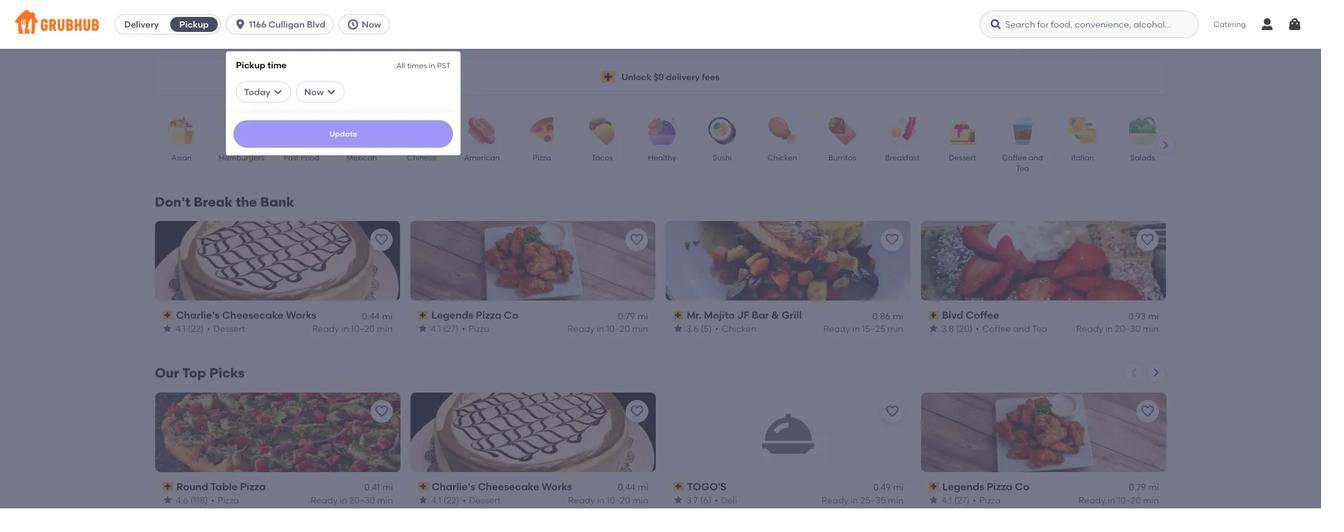 Task type: describe. For each thing, give the bounding box(es) containing it.
mr.
[[687, 309, 702, 321]]

1166
[[249, 19, 267, 30]]

american
[[464, 153, 500, 162]]

1 horizontal spatial chicken
[[767, 153, 797, 162]]

now button
[[339, 14, 395, 34]]

asian image
[[159, 117, 203, 145]]

catering
[[1214, 20, 1247, 29]]

italian
[[1071, 153, 1094, 162]]

our
[[155, 365, 179, 381]]

3.6 (5)
[[687, 323, 712, 334]]

fees
[[702, 72, 720, 82]]

2 horizontal spatial • pizza
[[973, 495, 1001, 505]]

blvd coffee
[[942, 309, 1000, 321]]

grubhub plus flag logo image
[[602, 71, 617, 83]]

1 horizontal spatial 0.79 mi
[[1129, 482, 1159, 493]]

delivery button
[[115, 14, 168, 34]]

0 vertical spatial svg image
[[1288, 17, 1303, 32]]

pickup time
[[236, 59, 287, 70]]

1 horizontal spatial charlie's cheesecake works
[[432, 480, 572, 493]]

1 vertical spatial dessert
[[214, 323, 245, 334]]

svg image inside 1166 culligan blvd button
[[234, 18, 247, 31]]

mojito
[[704, 309, 735, 321]]

1 horizontal spatial 4.1 (22)
[[431, 495, 459, 505]]

coffee inside coffee and tea
[[1002, 153, 1027, 162]]

1 horizontal spatial legends
[[942, 480, 984, 493]]

svg image inside now button
[[347, 18, 359, 31]]

in inside navigation
[[429, 61, 436, 70]]

0 horizontal spatial works
[[286, 309, 317, 321]]

3.8 (20)
[[942, 323, 973, 334]]

mr. mojito jf bar & grill
[[687, 309, 802, 321]]

1 horizontal spatial • dessert
[[462, 495, 501, 505]]

1 horizontal spatial charlie's
[[432, 480, 475, 493]]

• deli
[[715, 495, 737, 505]]

american image
[[460, 117, 504, 145]]

0.49
[[873, 482, 891, 493]]

fast
[[284, 153, 299, 162]]

0 horizontal spatial now
[[304, 86, 324, 97]]

italian image
[[1061, 117, 1105, 145]]

3.7 (6)
[[687, 495, 711, 505]]

times
[[407, 61, 427, 70]]

0.86 mi
[[873, 310, 904, 321]]

all
[[397, 61, 406, 70]]

bar
[[752, 309, 769, 321]]

mexican image
[[340, 117, 384, 145]]

bank
[[260, 194, 294, 210]]

0 vertical spatial legends pizza co
[[432, 309, 519, 321]]

don't
[[155, 194, 191, 210]]

ready in 20–30 min for blvd coffee
[[1077, 323, 1159, 334]]

break
[[194, 194, 233, 210]]

jf
[[738, 309, 750, 321]]

1 horizontal spatial 0.79
[[1129, 482, 1146, 493]]

0.41
[[364, 482, 380, 493]]

update
[[329, 129, 358, 138]]

chinese image
[[400, 117, 444, 145]]

1 horizontal spatial • pizza
[[462, 323, 490, 334]]

dessert image
[[941, 117, 985, 145]]

0.41 mi
[[364, 482, 393, 493]]

hamburgers
[[219, 153, 264, 162]]

coffee and tea image
[[1001, 117, 1045, 145]]

0 vertical spatial 0.79
[[618, 310, 635, 321]]

pizza image
[[520, 117, 564, 145]]

top
[[182, 365, 206, 381]]

grill
[[782, 309, 802, 321]]

0.93 mi
[[1129, 310, 1159, 321]]

(5)
[[701, 323, 712, 334]]

togo's logo image
[[749, 393, 828, 472]]

pickup button
[[168, 14, 220, 34]]

1 vertical spatial svg image
[[326, 87, 336, 97]]

(20)
[[957, 323, 973, 334]]

sushi
[[713, 153, 732, 162]]

blvd inside button
[[307, 19, 326, 30]]

20–30 for round table pizza
[[349, 495, 375, 505]]

15–25
[[862, 323, 886, 334]]

fast food
[[284, 153, 319, 162]]

1 horizontal spatial (27)
[[954, 495, 970, 505]]

$0
[[654, 72, 664, 82]]

save this restaurant image for blvd coffee
[[1140, 232, 1156, 247]]

food
[[301, 153, 319, 162]]

round table pizza
[[176, 480, 266, 493]]

catering button
[[1205, 10, 1255, 39]]

(118)
[[190, 495, 208, 505]]

breakfast
[[885, 153, 920, 162]]

1 vertical spatial and
[[1014, 323, 1031, 334]]

hamburgers image
[[219, 117, 263, 145]]

ready in 25–35 min
[[822, 495, 904, 505]]

delivery
[[666, 72, 700, 82]]

3.7
[[687, 495, 698, 505]]

1 horizontal spatial dessert
[[469, 495, 501, 505]]

the
[[236, 194, 257, 210]]

table
[[210, 480, 237, 493]]

burritos
[[829, 153, 856, 162]]

0.93
[[1129, 310, 1146, 321]]

0 vertical spatial (27)
[[443, 323, 459, 334]]

don't break the bank
[[155, 194, 294, 210]]

1166 culligan blvd
[[249, 19, 326, 30]]

save this restaurant image for charlie's cheesecake works
[[630, 404, 645, 419]]

0 horizontal spatial co
[[504, 309, 519, 321]]

1166 culligan blvd button
[[226, 14, 339, 34]]

asian
[[171, 153, 191, 162]]

coffee for • coffee and tea
[[983, 323, 1012, 334]]

tea inside coffee and tea
[[1016, 164, 1029, 173]]



Task type: locate. For each thing, give the bounding box(es) containing it.
1 horizontal spatial 4.1 (27)
[[942, 495, 970, 505]]

1 horizontal spatial legends pizza co
[[942, 480, 1030, 493]]

0.44 mi
[[362, 310, 393, 321], [618, 482, 648, 493]]

mexican
[[346, 153, 377, 162]]

0 vertical spatial chicken
[[767, 153, 797, 162]]

ready in 10–20 min
[[312, 323, 393, 334], [568, 323, 648, 334], [568, 495, 648, 505], [1079, 495, 1159, 505]]

0 horizontal spatial blvd
[[307, 19, 326, 30]]

coffee down the blvd coffee
[[983, 323, 1012, 334]]

1 vertical spatial coffee
[[966, 309, 1000, 321]]

0 vertical spatial 0.44 mi
[[362, 310, 393, 321]]

1 horizontal spatial blvd
[[942, 309, 964, 321]]

0 horizontal spatial dessert
[[214, 323, 245, 334]]

1 vertical spatial cheesecake
[[478, 480, 539, 493]]

0 horizontal spatial svg image
[[326, 87, 336, 97]]

tea
[[1016, 164, 1029, 173], [1032, 323, 1048, 334]]

1 vertical spatial legends
[[942, 480, 984, 493]]

0.86
[[873, 310, 891, 321]]

4.6
[[176, 495, 188, 505]]

0 vertical spatial charlie's
[[176, 309, 220, 321]]

0.49 mi
[[873, 482, 904, 493]]

1 horizontal spatial (22)
[[443, 495, 459, 505]]

chicken down jf
[[722, 323, 757, 334]]

0 vertical spatial cheesecake
[[222, 309, 284, 321]]

ready in 20–30 min
[[1077, 323, 1159, 334], [310, 495, 393, 505]]

burritos image
[[821, 117, 864, 145]]

25–35
[[860, 495, 886, 505]]

star icon image
[[162, 324, 172, 334], [418, 324, 428, 334], [673, 324, 683, 334], [929, 324, 939, 334], [162, 495, 172, 505], [418, 495, 428, 505], [673, 495, 683, 505], [929, 495, 939, 505]]

picks
[[209, 365, 245, 381]]

4.1 (22)
[[176, 323, 204, 334], [431, 495, 459, 505]]

time
[[268, 59, 287, 70]]

0 horizontal spatial charlie's
[[176, 309, 220, 321]]

1 horizontal spatial svg image
[[1288, 17, 1303, 32]]

0 horizontal spatial 20–30
[[349, 495, 375, 505]]

(22)
[[188, 323, 204, 334], [443, 495, 459, 505]]

0 vertical spatial ready in 20–30 min
[[1077, 323, 1159, 334]]

legends
[[432, 309, 474, 321], [942, 480, 984, 493]]

0 vertical spatial 4.1 (27)
[[431, 323, 459, 334]]

0 horizontal spatial 4.1 (22)
[[176, 323, 204, 334]]

0 vertical spatial 4.1 (22)
[[176, 323, 204, 334]]

0 horizontal spatial (22)
[[188, 323, 204, 334]]

0.44
[[362, 310, 380, 321], [618, 482, 635, 493]]

delivery
[[124, 19, 159, 30]]

coffee down 'coffee and tea' image
[[1002, 153, 1027, 162]]

1 vertical spatial caret right icon image
[[1152, 367, 1162, 377]]

svg image
[[234, 18, 247, 31], [347, 18, 359, 31], [990, 18, 1003, 31], [273, 87, 283, 97]]

0 vertical spatial 0.79 mi
[[618, 310, 648, 321]]

20–30 down 0.41
[[349, 495, 375, 505]]

healthy image
[[640, 117, 684, 145]]

sushi image
[[700, 117, 744, 145]]

save this restaurant image
[[1140, 232, 1156, 247], [374, 404, 389, 419], [630, 404, 645, 419]]

ready in 20–30 min down 0.93
[[1077, 323, 1159, 334]]

0 vertical spatial • dessert
[[207, 323, 245, 334]]

1 horizontal spatial 0.44
[[618, 482, 635, 493]]

1 horizontal spatial pickup
[[236, 59, 266, 70]]

coffee up (20)
[[966, 309, 1000, 321]]

0 vertical spatial now
[[362, 19, 381, 30]]

togo's
[[687, 480, 727, 493]]

1 horizontal spatial now
[[362, 19, 381, 30]]

1 vertical spatial 0.79
[[1129, 482, 1146, 493]]

pickup
[[179, 19, 209, 30], [236, 59, 266, 70]]

0 vertical spatial legends
[[432, 309, 474, 321]]

and inside coffee and tea
[[1029, 153, 1043, 162]]

1 vertical spatial co
[[1015, 480, 1030, 493]]

ready in 15–25 min
[[824, 323, 904, 334]]

0 horizontal spatial 0.79 mi
[[618, 310, 648, 321]]

healthy
[[648, 153, 676, 162]]

•
[[207, 323, 210, 334], [462, 323, 465, 334], [715, 323, 719, 334], [976, 323, 980, 334], [211, 495, 214, 505], [462, 495, 466, 505], [715, 495, 718, 505], [973, 495, 976, 505]]

chicken image
[[760, 117, 804, 145]]

1 vertical spatial 20–30
[[349, 495, 375, 505]]

0 horizontal spatial • pizza
[[211, 495, 239, 505]]

dessert
[[949, 153, 976, 162], [214, 323, 245, 334], [469, 495, 501, 505]]

1 vertical spatial legends pizza co
[[942, 480, 1030, 493]]

0 vertical spatial caret right icon image
[[1161, 140, 1171, 150]]

(6)
[[700, 495, 711, 505]]

1 vertical spatial tea
[[1032, 323, 1048, 334]]

4.6 (118)
[[176, 495, 208, 505]]

0 vertical spatial pickup
[[179, 19, 209, 30]]

1 vertical spatial (22)
[[443, 495, 459, 505]]

2 horizontal spatial dessert
[[949, 153, 976, 162]]

ready
[[312, 323, 339, 334], [568, 323, 595, 334], [824, 323, 851, 334], [1077, 323, 1104, 334], [310, 495, 338, 505], [568, 495, 595, 505], [822, 495, 849, 505], [1079, 495, 1106, 505]]

1 vertical spatial now
[[304, 86, 324, 97]]

4.1
[[176, 323, 186, 334], [431, 323, 441, 334], [431, 495, 441, 505], [942, 495, 952, 505]]

0 horizontal spatial pickup
[[179, 19, 209, 30]]

1 vertical spatial blvd
[[942, 309, 964, 321]]

ready in 20–30 min for round table pizza
[[310, 495, 393, 505]]

20–30 down 0.93
[[1116, 323, 1141, 334]]

0 horizontal spatial cheesecake
[[222, 309, 284, 321]]

and down 'coffee and tea' image
[[1029, 153, 1043, 162]]

0 vertical spatial works
[[286, 309, 317, 321]]

co
[[504, 309, 519, 321], [1015, 480, 1030, 493]]

1 vertical spatial pickup
[[236, 59, 266, 70]]

0 horizontal spatial ready in 20–30 min
[[310, 495, 393, 505]]

legends pizza co
[[432, 309, 519, 321], [942, 480, 1030, 493]]

caret right icon image
[[1161, 140, 1171, 150], [1152, 367, 1162, 377]]

chicken down chicken image
[[767, 153, 797, 162]]

deli
[[721, 495, 737, 505]]

0 vertical spatial coffee
[[1002, 153, 1027, 162]]

cheesecake
[[222, 309, 284, 321], [478, 480, 539, 493]]

unlock $0 delivery fees
[[622, 72, 720, 82]]

3.8
[[942, 323, 954, 334]]

coffee for blvd coffee
[[966, 309, 1000, 321]]

0 horizontal spatial charlie's cheesecake works
[[176, 309, 317, 321]]

subscription pass image
[[673, 311, 684, 320]]

0 vertical spatial and
[[1029, 153, 1043, 162]]

blvd up 3.8 (20)
[[942, 309, 964, 321]]

chinese
[[407, 153, 436, 162]]

0 horizontal spatial chicken
[[722, 323, 757, 334]]

0 vertical spatial co
[[504, 309, 519, 321]]

1 horizontal spatial works
[[542, 480, 572, 493]]

now inside button
[[362, 19, 381, 30]]

pickup left time
[[236, 59, 266, 70]]

0 horizontal spatial legends
[[432, 309, 474, 321]]

salads image
[[1121, 117, 1165, 145]]

1 vertical spatial 4.1 (22)
[[431, 495, 459, 505]]

20–30 for blvd coffee
[[1116, 323, 1141, 334]]

main navigation navigation
[[0, 0, 1322, 509]]

1 vertical spatial 0.44
[[618, 482, 635, 493]]

1 vertical spatial (27)
[[954, 495, 970, 505]]

1 horizontal spatial 0.44 mi
[[618, 482, 648, 493]]

charlie's cheesecake works
[[176, 309, 317, 321], [432, 480, 572, 493]]

caret left icon image
[[1129, 367, 1139, 377]]

save this restaurant button
[[370, 229, 393, 251], [626, 229, 648, 251], [881, 229, 904, 251], [1137, 229, 1159, 251], [370, 400, 393, 423], [626, 400, 648, 423], [881, 400, 904, 423], [1137, 400, 1159, 423]]

0 vertical spatial charlie's cheesecake works
[[176, 309, 317, 321]]

1 horizontal spatial ready in 20–30 min
[[1077, 323, 1159, 334]]

0 horizontal spatial 4.1 (27)
[[431, 323, 459, 334]]

0 vertical spatial tea
[[1016, 164, 1029, 173]]

save this restaurant image
[[374, 232, 389, 247], [630, 232, 645, 247], [885, 232, 900, 247], [885, 404, 900, 419], [1140, 404, 1156, 419]]

pizza
[[533, 153, 551, 162], [476, 309, 502, 321], [469, 323, 490, 334], [240, 480, 266, 493], [987, 480, 1013, 493], [217, 495, 239, 505], [980, 495, 1001, 505]]

1 horizontal spatial co
[[1015, 480, 1030, 493]]

tacos image
[[580, 117, 624, 145]]

pickup inside button
[[179, 19, 209, 30]]

now
[[362, 19, 381, 30], [304, 86, 324, 97]]

0 vertical spatial blvd
[[307, 19, 326, 30]]

0 horizontal spatial legends pizza co
[[432, 309, 519, 321]]

(27)
[[443, 323, 459, 334], [954, 495, 970, 505]]

subscription pass image
[[162, 311, 174, 320], [418, 311, 429, 320], [929, 311, 940, 320], [162, 482, 174, 491], [418, 482, 429, 491], [673, 482, 684, 491], [929, 482, 940, 491]]

pickup right delivery 'button'
[[179, 19, 209, 30]]

round
[[176, 480, 208, 493]]

0 horizontal spatial 0.44 mi
[[362, 310, 393, 321]]

• coffee and tea
[[976, 323, 1048, 334]]

1 horizontal spatial cheesecake
[[478, 480, 539, 493]]

0 horizontal spatial save this restaurant image
[[374, 404, 389, 419]]

0 vertical spatial dessert
[[949, 153, 976, 162]]

all times in pst
[[397, 61, 451, 70]]

1 vertical spatial ready in 20–30 min
[[310, 495, 393, 505]]

• chicken
[[715, 323, 757, 334]]

in
[[429, 61, 436, 70], [342, 323, 349, 334], [597, 323, 605, 334], [853, 323, 860, 334], [1106, 323, 1113, 334], [340, 495, 347, 505], [597, 495, 605, 505], [851, 495, 858, 505], [1108, 495, 1115, 505]]

update button
[[234, 120, 453, 148]]

0 horizontal spatial 0.79
[[618, 310, 635, 321]]

pickup for pickup
[[179, 19, 209, 30]]

1 horizontal spatial 20–30
[[1116, 323, 1141, 334]]

breakfast image
[[881, 117, 924, 145]]

and right (20)
[[1014, 323, 1031, 334]]

0 horizontal spatial tea
[[1016, 164, 1029, 173]]

&
[[772, 309, 780, 321]]

and
[[1029, 153, 1043, 162], [1014, 323, 1031, 334]]

pst
[[437, 61, 451, 70]]

1 horizontal spatial save this restaurant image
[[630, 404, 645, 419]]

min
[[377, 323, 393, 334], [632, 323, 648, 334], [888, 323, 904, 334], [1143, 323, 1159, 334], [377, 495, 393, 505], [632, 495, 648, 505], [888, 495, 904, 505], [1143, 495, 1159, 505]]

our top picks
[[155, 365, 245, 381]]

today
[[244, 86, 271, 97]]

1 vertical spatial charlie's cheesecake works
[[432, 480, 572, 493]]

ready in 20–30 min down 0.41
[[310, 495, 393, 505]]

mi
[[382, 310, 393, 321], [638, 310, 648, 321], [893, 310, 904, 321], [1149, 310, 1159, 321], [382, 482, 393, 493], [638, 482, 648, 493], [893, 482, 904, 493], [1149, 482, 1159, 493]]

1 vertical spatial chicken
[[722, 323, 757, 334]]

salads
[[1131, 153, 1155, 162]]

culligan
[[269, 19, 305, 30]]

0 horizontal spatial • dessert
[[207, 323, 245, 334]]

0 vertical spatial (22)
[[188, 323, 204, 334]]

coffee and tea
[[1002, 153, 1043, 173]]

pickup for pickup time
[[236, 59, 266, 70]]

0 vertical spatial 0.44
[[362, 310, 380, 321]]

10–20
[[351, 323, 375, 334], [607, 323, 630, 334], [607, 495, 630, 505], [1118, 495, 1141, 505]]

1 vertical spatial • dessert
[[462, 495, 501, 505]]

blvd
[[307, 19, 326, 30], [942, 309, 964, 321]]

20–30
[[1116, 323, 1141, 334], [349, 495, 375, 505]]

save this restaurant image for round table pizza
[[374, 404, 389, 419]]

tacos
[[591, 153, 613, 162]]

svg image
[[1288, 17, 1303, 32], [326, 87, 336, 97]]

unlock
[[622, 72, 652, 82]]

3.6
[[687, 323, 699, 334]]

0 horizontal spatial 0.44
[[362, 310, 380, 321]]

coffee
[[1002, 153, 1027, 162], [966, 309, 1000, 321], [983, 323, 1012, 334]]

0.79 mi
[[618, 310, 648, 321], [1129, 482, 1159, 493]]

1 vertical spatial 0.44 mi
[[618, 482, 648, 493]]

fast food image
[[280, 117, 323, 145]]

0.79
[[618, 310, 635, 321], [1129, 482, 1146, 493]]

2 horizontal spatial save this restaurant image
[[1140, 232, 1156, 247]]

works
[[286, 309, 317, 321], [542, 480, 572, 493]]

blvd right the culligan
[[307, 19, 326, 30]]



Task type: vqa. For each thing, say whether or not it's contained in the screenshot.


